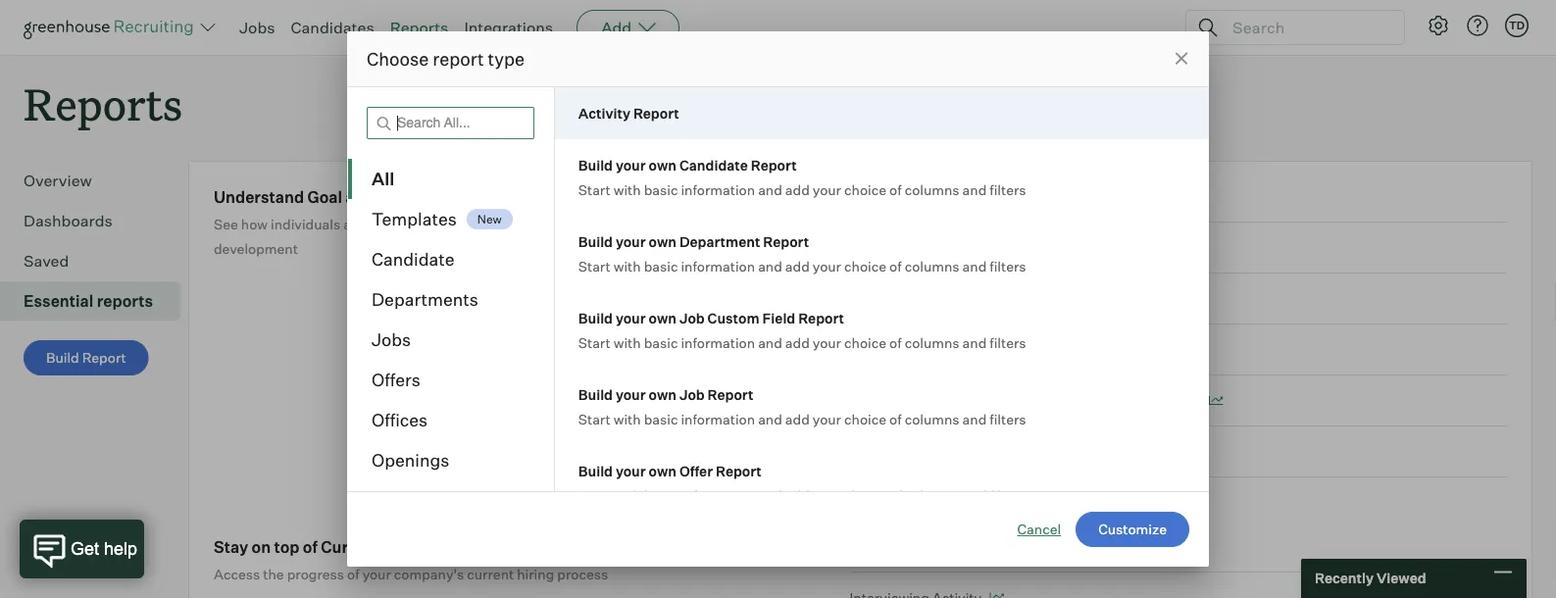 Task type: locate. For each thing, give the bounding box(es) containing it.
basic
[[644, 181, 678, 198], [644, 257, 678, 275], [644, 334, 678, 351], [644, 410, 678, 428], [644, 487, 678, 504]]

start for build your own offer report start with basic information and add your choice of columns and filters
[[578, 487, 611, 504]]

choice up "current pipeline per job"
[[844, 487, 887, 504]]

job for report
[[680, 386, 705, 403]]

choose
[[367, 48, 429, 70]]

1 vertical spatial job
[[680, 386, 705, 403]]

individual goals over time
[[850, 188, 1022, 205]]

and up the are
[[346, 187, 374, 207]]

5 columns from the top
[[905, 487, 960, 504]]

and right goals on the right top of the page
[[963, 181, 987, 198]]

add down build your own job report start with basic information and add your choice of columns and filters at bottom
[[785, 487, 810, 504]]

1 horizontal spatial current
[[850, 538, 899, 555]]

add inside the build your own department report start with basic information and add your choice of columns and filters
[[785, 257, 810, 275]]

reports up the choose
[[390, 18, 449, 37]]

and down build your own job report start with basic information and add your choice of columns and filters at bottom
[[758, 487, 783, 504]]

personal
[[667, 215, 723, 233]]

own for build your own job custom field report
[[649, 309, 677, 327]]

configure image
[[1427, 14, 1451, 37]]

current left pipeline
[[850, 538, 899, 555]]

build inside the build your own candidate report start with basic information and add your choice of columns and filters
[[578, 156, 613, 174]]

how
[[241, 215, 268, 233]]

1 start from the top
[[578, 181, 611, 198]]

job
[[680, 309, 705, 327], [680, 386, 705, 403], [981, 538, 1005, 555]]

1 basic from the top
[[644, 181, 678, 198]]

1 horizontal spatial candidate
[[680, 156, 748, 174]]

4 start from the top
[[578, 410, 611, 428]]

choice
[[844, 181, 887, 198], [844, 257, 887, 275], [844, 334, 887, 351], [844, 410, 887, 428], [844, 487, 887, 504]]

activity
[[578, 104, 631, 122], [466, 537, 526, 557]]

company's
[[394, 566, 464, 583]]

jobs up offers
[[372, 329, 411, 351]]

1 columns from the top
[[905, 181, 960, 198]]

candidate inside the build your own candidate report start with basic information and add your choice of columns and filters
[[680, 156, 748, 174]]

of left goals on the right top of the page
[[890, 181, 902, 198]]

filters up cancel
[[990, 487, 1026, 504]]

and up team
[[758, 181, 783, 198]]

current up progress
[[321, 537, 380, 557]]

essential reports link
[[24, 290, 173, 313]]

0 vertical spatial candidate
[[680, 156, 748, 174]]

columns
[[905, 181, 960, 198], [905, 257, 960, 275], [905, 334, 960, 351], [905, 410, 960, 428], [905, 487, 960, 504]]

build report
[[46, 349, 126, 367]]

Search text field
[[1228, 13, 1387, 42]]

start for build your own candidate report start with basic information and add your choice of columns and filters
[[578, 181, 611, 198]]

offers
[[372, 369, 421, 391]]

start inside the build your own department report start with basic information and add your choice of columns and filters
[[578, 257, 611, 275]]

0 horizontal spatial candidate
[[372, 249, 455, 270]]

filters right over
[[990, 181, 1026, 198]]

basic inside build your own job report start with basic information and add your choice of columns and filters
[[644, 410, 678, 428]]

choice left review
[[844, 334, 887, 351]]

goal inside understand goal and attainment metrics see how individuals are defining and accomplishing goals for their own personal and team development
[[307, 187, 342, 207]]

report
[[633, 104, 679, 122], [751, 156, 797, 174], [763, 233, 809, 250], [799, 309, 844, 327], [82, 349, 126, 367], [708, 386, 754, 403], [716, 462, 762, 480]]

report down custom
[[708, 386, 754, 403]]

metrics
[[468, 187, 525, 207]]

understand goal and attainment metrics see how individuals are defining and accomplishing goals for their own personal and team development
[[214, 187, 786, 257]]

choice for build your own job report
[[844, 410, 887, 428]]

build for build your own offer report start with basic information and add your choice of columns and filters
[[578, 462, 613, 480]]

information inside build your own job report start with basic information and add your choice of columns and filters
[[681, 410, 755, 428]]

1 filters from the top
[[990, 181, 1026, 198]]

dashboards
[[24, 211, 113, 231]]

with inside the build your own candidate report start with basic information and add your choice of columns and filters
[[614, 181, 641, 198]]

custom
[[708, 309, 760, 327]]

information for candidate
[[681, 181, 755, 198]]

information up offer
[[681, 410, 755, 428]]

and down team
[[758, 257, 783, 275]]

start for build your own job report start with basic information and add your choice of columns and filters
[[578, 410, 611, 428]]

basic inside the build your own candidate report start with basic information and add your choice of columns and filters
[[644, 181, 678, 198]]

time to review applications goal attainment link
[[850, 325, 1507, 376]]

reports
[[390, 18, 449, 37], [24, 75, 183, 132]]

start inside 'build your own offer report start with basic information and add your choice of columns and filters'
[[578, 487, 611, 504]]

integrations link
[[464, 18, 553, 37]]

customize button
[[1076, 512, 1190, 547]]

of inside build your own job custom field report start with basic information and add your choice of columns and filters
[[890, 334, 902, 351]]

information up personal
[[681, 181, 755, 198]]

build inside the build your own department report start with basic information and add your choice of columns and filters
[[578, 233, 613, 250]]

top
[[274, 537, 300, 557]]

report inside build your own job custom field report start with basic information and add your choice of columns and filters
[[799, 309, 844, 327]]

add
[[785, 181, 810, 198], [785, 257, 810, 275], [785, 334, 810, 351], [785, 410, 810, 428], [785, 487, 810, 504]]

attainment
[[378, 187, 464, 207], [1067, 341, 1140, 358]]

information for department
[[681, 257, 755, 275]]

filters inside the build your own department report start with basic information and add your choice of columns and filters
[[990, 257, 1026, 275]]

recently viewed
[[1315, 570, 1427, 587]]

with for build your own offer report start with basic information and add your choice of columns and filters
[[614, 487, 641, 504]]

filters inside build your own job custom field report start with basic information and add your choice of columns and filters
[[990, 334, 1026, 351]]

0 vertical spatial activity
[[578, 104, 631, 122]]

with inside the build your own department report start with basic information and add your choice of columns and filters
[[614, 257, 641, 275]]

1 vertical spatial jobs
[[372, 329, 411, 351]]

job for custom
[[680, 309, 705, 327]]

icon chart image
[[1030, 192, 1044, 202], [1209, 396, 1223, 406], [1013, 542, 1028, 552], [990, 593, 1004, 598]]

filters down 'time to review applications goal attainment'
[[990, 410, 1026, 428]]

1 vertical spatial attainment
[[1067, 341, 1140, 358]]

report inside 'build your own offer report start with basic information and add your choice of columns and filters'
[[716, 462, 762, 480]]

add for build your own department report
[[785, 257, 810, 275]]

of left review
[[890, 334, 902, 351]]

with inside build your own job report start with basic information and add your choice of columns and filters
[[614, 410, 641, 428]]

own inside 'build your own offer report start with basic information and add your choice of columns and filters'
[[649, 462, 677, 480]]

own inside build your own job report start with basic information and add your choice of columns and filters
[[649, 386, 677, 403]]

add for build your own candidate report
[[785, 181, 810, 198]]

goal up individuals
[[307, 187, 342, 207]]

with
[[614, 181, 641, 198], [614, 257, 641, 275], [614, 334, 641, 351], [614, 410, 641, 428], [614, 487, 641, 504]]

start inside build your own job report start with basic information and add your choice of columns and filters
[[578, 410, 611, 428]]

4 information from the top
[[681, 410, 755, 428]]

activity down add
[[578, 104, 631, 122]]

4 add from the top
[[785, 410, 810, 428]]

own for build your own job report
[[649, 386, 677, 403]]

2 add from the top
[[785, 257, 810, 275]]

0 vertical spatial attainment
[[378, 187, 464, 207]]

icon chart image right over
[[1030, 192, 1044, 202]]

icon chart image down "current pipeline per job"
[[990, 593, 1004, 598]]

report right field
[[799, 309, 844, 327]]

build inside button
[[46, 349, 79, 367]]

columns for build your own department report start with basic information and add your choice of columns and filters
[[905, 257, 960, 275]]

add inside the build your own candidate report start with basic information and add your choice of columns and filters
[[785, 181, 810, 198]]

build inside build your own job custom field report start with basic information and add your choice of columns and filters
[[578, 309, 613, 327]]

0 vertical spatial goal
[[307, 187, 342, 207]]

1 horizontal spatial goal
[[1035, 341, 1064, 358]]

0 horizontal spatial current
[[321, 537, 380, 557]]

basic inside 'build your own offer report start with basic information and add your choice of columns and filters'
[[644, 487, 678, 504]]

5 add from the top
[[785, 487, 810, 504]]

build for build your own candidate report start with basic information and add your choice of columns and filters
[[578, 156, 613, 174]]

1 vertical spatial reports
[[24, 75, 183, 132]]

of down individual
[[890, 257, 902, 275]]

columns for build your own job report start with basic information and add your choice of columns and filters
[[905, 410, 960, 428]]

start inside build your own job custom field report start with basic information and add your choice of columns and filters
[[578, 334, 611, 351]]

0 horizontal spatial attainment
[[378, 187, 464, 207]]

5 filters from the top
[[990, 487, 1026, 504]]

add inside build your own job report start with basic information and add your choice of columns and filters
[[785, 410, 810, 428]]

information
[[681, 181, 755, 198], [681, 257, 755, 275], [681, 334, 755, 351], [681, 410, 755, 428], [681, 487, 755, 504]]

own for build your own offer report
[[649, 462, 677, 480]]

candidate down "templates"
[[372, 249, 455, 270]]

job inside build your own job report start with basic information and add your choice of columns and filters
[[680, 386, 705, 403]]

3 basic from the top
[[644, 334, 678, 351]]

candidates
[[291, 18, 374, 37]]

candidates link
[[291, 18, 374, 37]]

activity up current
[[466, 537, 526, 557]]

activity inside choose report type dialog
[[578, 104, 631, 122]]

4 basic from the top
[[644, 410, 678, 428]]

5 choice from the top
[[844, 487, 887, 504]]

own
[[649, 156, 677, 174], [637, 215, 664, 233], [649, 233, 677, 250], [649, 309, 677, 327], [649, 386, 677, 403], [649, 462, 677, 480]]

basic inside the build your own department report start with basic information and add your choice of columns and filters
[[644, 257, 678, 275]]

1 horizontal spatial reports
[[390, 18, 449, 37]]

report inside build your own job report start with basic information and add your choice of columns and filters
[[708, 386, 754, 403]]

2 with from the top
[[614, 257, 641, 275]]

jobs
[[239, 18, 275, 37], [372, 329, 411, 351]]

for
[[584, 215, 602, 233]]

choice inside build your own job report start with basic information and add your choice of columns and filters
[[844, 410, 887, 428]]

filters inside 'build your own offer report start with basic information and add your choice of columns and filters'
[[990, 487, 1026, 504]]

choice for build your own department report
[[844, 257, 887, 275]]

choice down individual
[[844, 257, 887, 275]]

0 vertical spatial job
[[680, 309, 705, 327]]

5 basic from the top
[[644, 487, 678, 504]]

and right defining on the top left of the page
[[422, 215, 446, 233]]

0 vertical spatial icon chart link
[[850, 376, 1507, 427]]

choice down 'to'
[[844, 410, 887, 428]]

2 vertical spatial job
[[981, 538, 1005, 555]]

columns inside the build your own department report start with basic information and add your choice of columns and filters
[[905, 257, 960, 275]]

0 horizontal spatial goal
[[307, 187, 342, 207]]

report down essential reports link
[[82, 349, 126, 367]]

build for build your own job custom field report start with basic information and add your choice of columns and filters
[[578, 309, 613, 327]]

build inside 'build your own offer report start with basic information and add your choice of columns and filters'
[[578, 462, 613, 480]]

2 choice from the top
[[844, 257, 887, 275]]

information inside the build your own candidate report start with basic information and add your choice of columns and filters
[[681, 181, 755, 198]]

goal right "applications"
[[1035, 341, 1064, 358]]

your
[[616, 156, 646, 174], [813, 181, 842, 198], [616, 233, 646, 250], [813, 257, 842, 275], [616, 309, 646, 327], [813, 334, 842, 351], [616, 386, 646, 403], [813, 410, 842, 428], [616, 462, 646, 480], [813, 487, 842, 504], [363, 566, 391, 583]]

information inside the build your own department report start with basic information and add your choice of columns and filters
[[681, 257, 755, 275]]

information down department
[[681, 257, 755, 275]]

report right offer
[[716, 462, 762, 480]]

report down team
[[763, 233, 809, 250]]

choose report type dialog
[[347, 31, 1209, 578]]

filters
[[990, 181, 1026, 198], [990, 257, 1026, 275], [990, 334, 1026, 351], [990, 410, 1026, 428], [990, 487, 1026, 504]]

understand
[[214, 187, 304, 207]]

candidate up personal
[[680, 156, 748, 174]]

review
[[902, 341, 948, 358]]

current inside stay on top of current recruiting activity access the progress of your company's current hiring process
[[321, 537, 380, 557]]

add inside build your own job custom field report start with basic information and add your choice of columns and filters
[[785, 334, 810, 351]]

basic for candidate
[[644, 181, 678, 198]]

attainment inside understand goal and attainment metrics see how individuals are defining and accomplishing goals for their own personal and team development
[[378, 187, 464, 207]]

own inside the build your own candidate report start with basic information and add your choice of columns and filters
[[649, 156, 677, 174]]

1 vertical spatial activity
[[466, 537, 526, 557]]

with inside 'build your own offer report start with basic information and add your choice of columns and filters'
[[614, 487, 641, 504]]

add down field
[[785, 334, 810, 351]]

of down 'to'
[[890, 410, 902, 428]]

choice inside the build your own department report start with basic information and add your choice of columns and filters
[[844, 257, 887, 275]]

1 icon chart link from the top
[[850, 376, 1507, 427]]

3 information from the top
[[681, 334, 755, 351]]

of up "current pipeline per job"
[[890, 487, 902, 504]]

individuals
[[271, 215, 340, 233]]

add inside 'build your own offer report start with basic information and add your choice of columns and filters'
[[785, 487, 810, 504]]

columns inside the build your own candidate report start with basic information and add your choice of columns and filters
[[905, 181, 960, 198]]

build inside build your own job report start with basic information and add your choice of columns and filters
[[578, 386, 613, 403]]

3 filters from the top
[[990, 334, 1026, 351]]

1 vertical spatial candidate
[[372, 249, 455, 270]]

per
[[957, 538, 978, 555]]

1 horizontal spatial jobs
[[372, 329, 411, 351]]

activity report
[[578, 104, 679, 122]]

columns inside 'build your own offer report start with basic information and add your choice of columns and filters'
[[905, 487, 960, 504]]

icon chart link
[[850, 376, 1507, 427], [850, 573, 1507, 598]]

0 horizontal spatial time
[[850, 341, 883, 358]]

2 icon chart link from the top
[[850, 573, 1507, 598]]

3 choice from the top
[[844, 334, 887, 351]]

filters inside build your own job report start with basic information and add your choice of columns and filters
[[990, 410, 1026, 428]]

report up team
[[751, 156, 797, 174]]

3 add from the top
[[785, 334, 810, 351]]

columns inside build your own job report start with basic information and add your choice of columns and filters
[[905, 410, 960, 428]]

jobs left candidates link
[[239, 18, 275, 37]]

1 horizontal spatial activity
[[578, 104, 631, 122]]

choice inside 'build your own offer report start with basic information and add your choice of columns and filters'
[[844, 487, 887, 504]]

0 horizontal spatial activity
[[466, 537, 526, 557]]

of inside the build your own candidate report start with basic information and add your choice of columns and filters
[[890, 181, 902, 198]]

basic inside build your own job custom field report start with basic information and add your choice of columns and filters
[[644, 334, 678, 351]]

start inside the build your own candidate report start with basic information and add your choice of columns and filters
[[578, 181, 611, 198]]

job inside build your own job custom field report start with basic information and add your choice of columns and filters
[[680, 309, 705, 327]]

own inside the build your own department report start with basic information and add your choice of columns and filters
[[649, 233, 677, 250]]

filters up 'time to review applications goal attainment'
[[990, 257, 1026, 275]]

add up team
[[785, 181, 810, 198]]

4 filters from the top
[[990, 410, 1026, 428]]

add up 'build your own offer report start with basic information and add your choice of columns and filters'
[[785, 410, 810, 428]]

job up offer
[[680, 386, 705, 403]]

information inside 'build your own offer report start with basic information and add your choice of columns and filters'
[[681, 487, 755, 504]]

time left 'to'
[[850, 341, 883, 358]]

job right per
[[981, 538, 1005, 555]]

basic for department
[[644, 257, 678, 275]]

candidate
[[680, 156, 748, 174], [372, 249, 455, 270]]

1 add from the top
[[785, 181, 810, 198]]

2 information from the top
[[681, 257, 755, 275]]

4 columns from the top
[[905, 410, 960, 428]]

access
[[214, 566, 260, 583]]

1 vertical spatial icon chart link
[[850, 573, 1507, 598]]

all
[[372, 168, 394, 190]]

1 information from the top
[[681, 181, 755, 198]]

reports down the greenhouse recruiting image
[[24, 75, 183, 132]]

information down offer
[[681, 487, 755, 504]]

team
[[753, 215, 786, 233]]

greenhouse recruiting image
[[24, 16, 200, 39]]

information down custom
[[681, 334, 755, 351]]

0 horizontal spatial jobs
[[239, 18, 275, 37]]

report inside the build your own department report start with basic information and add your choice of columns and filters
[[763, 233, 809, 250]]

5 start from the top
[[578, 487, 611, 504]]

choice for build your own candidate report
[[844, 181, 887, 198]]

5 information from the top
[[681, 487, 755, 504]]

4 with from the top
[[614, 410, 641, 428]]

4 choice from the top
[[844, 410, 887, 428]]

choice inside the build your own candidate report start with basic information and add your choice of columns and filters
[[844, 181, 887, 198]]

2 filters from the top
[[990, 257, 1026, 275]]

1 with from the top
[[614, 181, 641, 198]]

own inside build your own job custom field report start with basic information and add your choice of columns and filters
[[649, 309, 677, 327]]

1 choice from the top
[[844, 181, 887, 198]]

saved link
[[24, 249, 173, 273]]

time right over
[[989, 188, 1022, 205]]

0 vertical spatial time
[[989, 188, 1022, 205]]

filters right review
[[990, 334, 1026, 351]]

add button
[[577, 10, 680, 45]]

2 start from the top
[[578, 257, 611, 275]]

choice left goals on the right top of the page
[[844, 181, 887, 198]]

1 vertical spatial goal
[[1035, 341, 1064, 358]]

add
[[601, 18, 632, 37]]

own for build your own department report
[[649, 233, 677, 250]]

goal
[[307, 187, 342, 207], [1035, 341, 1064, 358]]

filters for build your own offer report start with basic information and add your choice of columns and filters
[[990, 487, 1026, 504]]

add down team
[[785, 257, 810, 275]]

2 basic from the top
[[644, 257, 678, 275]]

recruiting
[[383, 537, 463, 557]]

5 with from the top
[[614, 487, 641, 504]]

filters inside the build your own candidate report start with basic information and add your choice of columns and filters
[[990, 181, 1026, 198]]

job left custom
[[680, 309, 705, 327]]

3 with from the top
[[614, 334, 641, 351]]

time to review applications goal attainment
[[850, 341, 1140, 358]]

2 columns from the top
[[905, 257, 960, 275]]

of
[[890, 181, 902, 198], [890, 257, 902, 275], [890, 334, 902, 351], [890, 410, 902, 428], [890, 487, 902, 504], [303, 537, 318, 557], [347, 566, 360, 583]]

3 start from the top
[[578, 334, 611, 351]]

3 columns from the top
[[905, 334, 960, 351]]

report
[[433, 48, 484, 70]]

columns for build your own offer report start with basic information and add your choice of columns and filters
[[905, 487, 960, 504]]

0 vertical spatial jobs
[[239, 18, 275, 37]]



Task type: describe. For each thing, give the bounding box(es) containing it.
with for build your own job report start with basic information and add your choice of columns and filters
[[614, 410, 641, 428]]

and down field
[[758, 334, 783, 351]]

build for build report
[[46, 349, 79, 367]]

templates
[[372, 208, 457, 230]]

to
[[886, 341, 899, 358]]

build for build your own department report start with basic information and add your choice of columns and filters
[[578, 233, 613, 250]]

with for build your own department report start with basic information and add your choice of columns and filters
[[614, 257, 641, 275]]

goals
[[916, 188, 952, 205]]

build your own job custom field report start with basic information and add your choice of columns and filters
[[578, 309, 1026, 351]]

overview link
[[24, 169, 173, 192]]

sources
[[372, 490, 438, 511]]

jobs inside choose report type dialog
[[372, 329, 411, 351]]

information for offer
[[681, 487, 755, 504]]

build your own job report start with basic information and add your choice of columns and filters
[[578, 386, 1026, 428]]

build your own offer report start with basic information and add your choice of columns and filters
[[578, 462, 1026, 504]]

offices
[[372, 409, 428, 431]]

Search All... text field
[[367, 107, 534, 139]]

build report button
[[24, 341, 149, 376]]

0 vertical spatial reports
[[390, 18, 449, 37]]

own for build your own candidate report
[[649, 156, 677, 174]]

start for build your own department report start with basic information and add your choice of columns and filters
[[578, 257, 611, 275]]

new
[[477, 212, 502, 226]]

viewed
[[1377, 570, 1427, 587]]

accomplishing
[[449, 215, 543, 233]]

filters for build your own candidate report start with basic information and add your choice of columns and filters
[[990, 181, 1026, 198]]

filters for build your own department report start with basic information and add your choice of columns and filters
[[990, 257, 1026, 275]]

td
[[1509, 19, 1525, 32]]

and up per
[[963, 487, 987, 504]]

openings
[[372, 450, 450, 471]]

add for build your own job report
[[785, 410, 810, 428]]

essential reports
[[24, 291, 153, 311]]

td button
[[1502, 10, 1533, 41]]

1 horizontal spatial attainment
[[1067, 341, 1140, 358]]

and up department
[[726, 215, 750, 233]]

information for job
[[681, 410, 755, 428]]

essential
[[24, 291, 93, 311]]

stay
[[214, 537, 248, 557]]

cancel
[[1018, 521, 1061, 538]]

of inside the build your own department report start with basic information and add your choice of columns and filters
[[890, 257, 902, 275]]

filters for build your own job report start with basic information and add your choice of columns and filters
[[990, 410, 1026, 428]]

departments
[[372, 289, 479, 310]]

report inside the build your own candidate report start with basic information and add your choice of columns and filters
[[751, 156, 797, 174]]

current
[[467, 566, 514, 583]]

type
[[488, 48, 525, 70]]

process
[[557, 566, 608, 583]]

dashboards link
[[24, 209, 173, 233]]

of inside build your own job report start with basic information and add your choice of columns and filters
[[890, 410, 902, 428]]

add for build your own offer report
[[785, 487, 810, 504]]

1 horizontal spatial time
[[989, 188, 1022, 205]]

with for build your own candidate report start with basic information and add your choice of columns and filters
[[614, 181, 641, 198]]

report down add popup button
[[633, 104, 679, 122]]

reports link
[[390, 18, 449, 37]]

the
[[263, 566, 284, 583]]

hiring
[[517, 566, 554, 583]]

and down "applications"
[[963, 410, 987, 428]]

stay on top of current recruiting activity access the progress of your company's current hiring process
[[214, 537, 608, 583]]

jobs link
[[239, 18, 275, 37]]

of right progress
[[347, 566, 360, 583]]

their
[[605, 215, 634, 233]]

choose report type
[[367, 48, 525, 70]]

columns inside build your own job custom field report start with basic information and add your choice of columns and filters
[[905, 334, 960, 351]]

over
[[955, 188, 986, 205]]

and right review
[[963, 334, 987, 351]]

goals
[[546, 215, 581, 233]]

see
[[214, 215, 238, 233]]

overview
[[24, 171, 92, 190]]

defining
[[367, 215, 419, 233]]

information inside build your own job custom field report start with basic information and add your choice of columns and filters
[[681, 334, 755, 351]]

td button
[[1506, 14, 1529, 37]]

basic for offer
[[644, 487, 678, 504]]

development
[[214, 240, 298, 257]]

and up 'build your own offer report start with basic information and add your choice of columns and filters'
[[758, 410, 783, 428]]

activity inside stay on top of current recruiting activity access the progress of your company's current hiring process
[[466, 537, 526, 557]]

choice for build your own offer report
[[844, 487, 887, 504]]

build for build your own job report start with basic information and add your choice of columns and filters
[[578, 386, 613, 403]]

department
[[680, 233, 760, 250]]

basic for job
[[644, 410, 678, 428]]

of right 'top'
[[303, 537, 318, 557]]

recently
[[1315, 570, 1374, 587]]

report inside button
[[82, 349, 126, 367]]

with inside build your own job custom field report start with basic information and add your choice of columns and filters
[[614, 334, 641, 351]]

your inside stay on top of current recruiting activity access the progress of your company's current hiring process
[[363, 566, 391, 583]]

icon chart image down 'cancel' link
[[1013, 542, 1028, 552]]

offer
[[680, 462, 713, 480]]

1 vertical spatial time
[[850, 341, 883, 358]]

integrations
[[464, 18, 553, 37]]

customize
[[1099, 521, 1167, 538]]

field
[[763, 309, 796, 327]]

0 horizontal spatial reports
[[24, 75, 183, 132]]

pipeline
[[902, 538, 954, 555]]

are
[[343, 215, 364, 233]]

own inside understand goal and attainment metrics see how individuals are defining and accomplishing goals for their own personal and team development
[[637, 215, 664, 233]]

cancel link
[[1018, 520, 1061, 539]]

build your own department report start with basic information and add your choice of columns and filters
[[578, 233, 1026, 275]]

progress
[[287, 566, 344, 583]]

of inside 'build your own offer report start with basic information and add your choice of columns and filters'
[[890, 487, 902, 504]]

reports
[[97, 291, 153, 311]]

icon chart image down time to review applications goal attainment link
[[1209, 396, 1223, 406]]

build your own candidate report start with basic information and add your choice of columns and filters
[[578, 156, 1026, 198]]

columns for build your own candidate report start with basic information and add your choice of columns and filters
[[905, 181, 960, 198]]

on
[[252, 537, 271, 557]]

current pipeline per job
[[850, 538, 1005, 555]]

applications
[[951, 341, 1032, 358]]

choice inside build your own job custom field report start with basic information and add your choice of columns and filters
[[844, 334, 887, 351]]

and down over
[[963, 257, 987, 275]]

saved
[[24, 251, 69, 271]]

individual
[[850, 188, 913, 205]]



Task type: vqa. For each thing, say whether or not it's contained in the screenshot.
Scorecard Reminders Dialog
no



